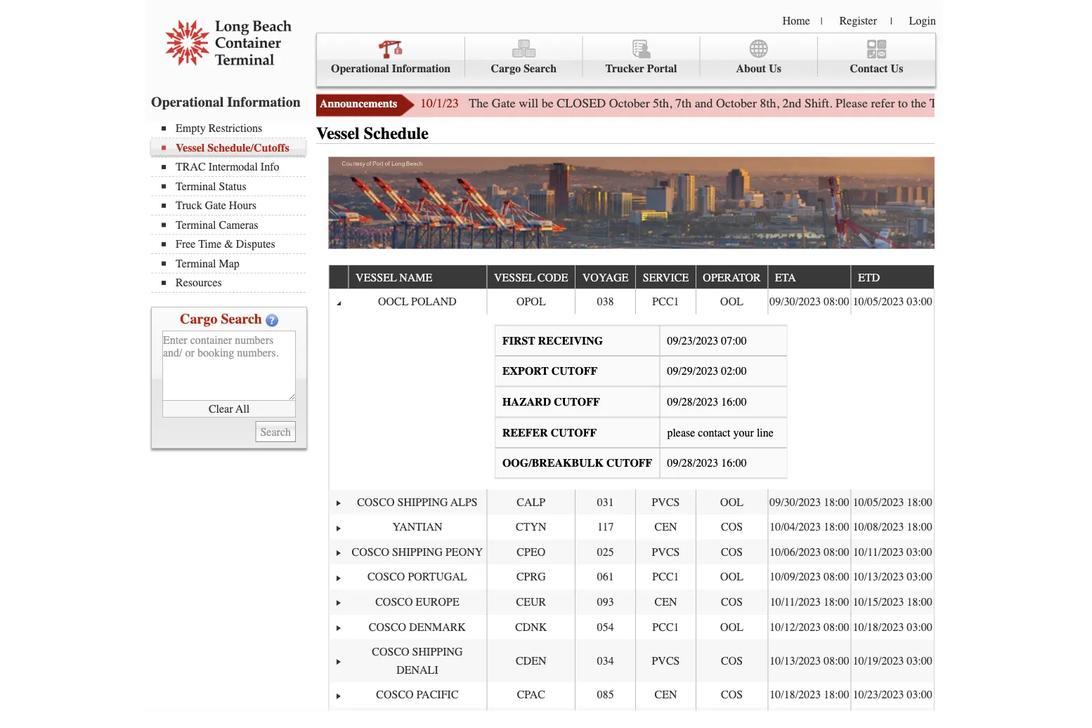 Task type: vqa. For each thing, say whether or not it's contained in the screenshot.


Task type: describe. For each thing, give the bounding box(es) containing it.
10/04/2023 18:00 10/08/2023 18:00
[[770, 521, 933, 534]]

row containing cosco shipping denali
[[329, 640, 934, 683]]

shipping for alps
[[397, 496, 448, 509]]

ool cell for 10/12/2023 08:00
[[696, 615, 768, 640]]

10/1/23 the gate will be closed october 5th, 7th and october 8th, 2nd shift. please refer to the truck gate hours web page for
[[420, 96, 1087, 111]]

ool for 09/30/2023 08:00 10/05/2023 03:00
[[720, 295, 744, 308]]

row containing yantian
[[329, 515, 934, 540]]

1 horizontal spatial 10/13/2023
[[853, 571, 904, 584]]

oocl
[[378, 295, 409, 308]]

cdnk
[[515, 621, 547, 634]]

0 vertical spatial operational information
[[331, 62, 451, 75]]

cos cell for 10/11/2023 18:00
[[696, 590, 768, 615]]

18:00 up 10/06/2023 08:00 10/11/2023 03:00
[[824, 521, 850, 534]]

vessel for vessel code
[[494, 271, 535, 284]]

vessel inside empty restrictions vessel schedule/cutoffs trac intermodal info terminal status truck gate hours terminal cameras free time & disputes terminal map resources
[[176, 141, 205, 154]]

cosco for cosco shipping denali
[[372, 646, 409, 659]]

cosco pacific cell
[[348, 683, 487, 708]]

09/30/2023 for 09/30/2023 08:00 10/05/2023 03:00
[[770, 295, 821, 308]]

11 row from the top
[[329, 708, 934, 712]]

09/23/2023 07:00
[[667, 335, 747, 348]]

eta link
[[775, 266, 803, 289]]

pvcs for 031
[[652, 496, 680, 509]]

cosco shipping denali
[[372, 646, 463, 677]]

10/05/2023 for 10/05/2023 18:00
[[853, 496, 904, 509]]

3 cell from the left
[[575, 708, 635, 712]]

home
[[783, 14, 810, 27]]

07:00
[[721, 335, 747, 348]]

10/12/2023 08:00 cell
[[768, 615, 851, 640]]

cosco for cosco denmark
[[369, 621, 406, 634]]

portugal
[[408, 571, 467, 584]]

name
[[399, 271, 432, 284]]

061 cell
[[575, 565, 635, 590]]

row containing oocl poland
[[329, 289, 934, 315]]

calp cell
[[487, 490, 575, 515]]

yantian
[[392, 521, 442, 534]]

cen for 093
[[655, 596, 677, 609]]

03:00 for 09/30/2023 08:00 10/05/2023 03:00
[[907, 295, 933, 308]]

disputes
[[236, 238, 275, 251]]

cprg cell
[[487, 565, 575, 590]]

10/04/2023
[[770, 521, 821, 534]]

oog/breakbulk
[[502, 457, 604, 470]]

vessel name
[[356, 271, 432, 284]]

reefer
[[502, 426, 548, 439]]

cutoff for reefer cutoff
[[551, 426, 597, 439]]

be
[[542, 96, 554, 111]]

5 cell from the left
[[696, 708, 768, 712]]

cosco denmark
[[369, 621, 466, 634]]

cosco for cosco europe
[[375, 596, 413, 609]]

10/23/2023 03:00 cell
[[851, 683, 934, 708]]

vessel schedule
[[316, 124, 429, 143]]

service link
[[643, 266, 696, 289]]

cos cell for 10/06/2023 08:00
[[696, 540, 768, 565]]

intermodal
[[209, 161, 258, 174]]

cargo inside menu bar
[[491, 62, 521, 75]]

09/30/2023 18:00 cell
[[768, 490, 851, 515]]

oocl poland cell
[[348, 289, 487, 315]]

pcc1 cell for 038
[[635, 289, 696, 315]]

2 | from the left
[[890, 15, 892, 27]]

empty restrictions vessel schedule/cutoffs trac intermodal info terminal status truck gate hours terminal cameras free time & disputes terminal map resources
[[176, 122, 289, 290]]

row containing cosco denmark
[[329, 615, 934, 640]]

10/15/2023
[[853, 596, 904, 609]]

18:00 up '10/08/2023 18:00' cell
[[907, 496, 933, 509]]

117
[[597, 521, 614, 534]]

1 horizontal spatial search
[[524, 62, 557, 75]]

16:00 for oog/breakbulk cutoff
[[721, 457, 747, 470]]

10/05/2023 03:00 cell
[[851, 289, 934, 315]]

cos for 10/04/2023
[[721, 521, 743, 534]]

cosco pacific
[[376, 689, 459, 702]]

cosco europe
[[375, 596, 459, 609]]

cen cell for 093
[[635, 590, 696, 615]]

shift.
[[805, 96, 833, 111]]

trac
[[176, 161, 206, 174]]

row group containing oocl poland
[[329, 289, 934, 712]]

trucker portal
[[605, 62, 677, 75]]

etd link
[[858, 266, 887, 289]]

about us
[[736, 62, 782, 75]]

10/11/2023 03:00 cell
[[851, 540, 934, 565]]

vessel for vessel name
[[356, 271, 397, 284]]

8th,
[[760, 96, 780, 111]]

18:00 down 10/13/2023 03:00 cell
[[907, 596, 933, 609]]

10/12/2023
[[770, 621, 821, 634]]

cpac cell
[[487, 683, 575, 708]]

1 terminal from the top
[[176, 180, 216, 193]]

3 terminal from the top
[[176, 257, 216, 270]]

cos for 10/06/2023
[[721, 546, 743, 559]]

pcc1 for 061
[[652, 571, 679, 584]]

eta
[[775, 271, 796, 284]]

refer
[[871, 96, 895, 111]]

terminal map link
[[162, 257, 306, 270]]

about
[[736, 62, 766, 75]]

10/08/2023 18:00 cell
[[851, 515, 934, 540]]

10/09/2023 08:00 cell
[[768, 565, 851, 590]]

truck inside empty restrictions vessel schedule/cutoffs trac intermodal info terminal status truck gate hours terminal cameras free time & disputes terminal map resources
[[176, 199, 202, 212]]

09/30/2023 for 09/30/2023 18:00 10/05/2023 18:00
[[770, 496, 821, 509]]

cen cell for 085
[[635, 683, 696, 708]]

clear all
[[209, 403, 250, 416]]

054
[[597, 621, 614, 634]]

etd
[[858, 271, 880, 284]]

terminal cameras link
[[162, 219, 306, 232]]

cosco shipping peony cell
[[348, 540, 487, 565]]

please contact your line
[[667, 426, 774, 439]]

cen cell for 117
[[635, 515, 696, 540]]

cos cell for 10/13/2023 08:00
[[696, 640, 768, 683]]

cameras
[[219, 219, 258, 232]]

oocl poland
[[378, 295, 457, 308]]

line
[[757, 426, 774, 439]]

resources
[[176, 277, 222, 290]]

1 horizontal spatial 10/11/2023
[[853, 546, 904, 559]]

cos cell for 10/18/2023 18:00
[[696, 683, 768, 708]]

0 horizontal spatial information
[[227, 94, 301, 110]]

cosco for cosco shipping peony
[[352, 546, 389, 559]]

row containing cosco europe
[[329, 590, 934, 615]]

contact
[[850, 62, 888, 75]]

10/1/23
[[420, 96, 459, 111]]

0 horizontal spatial operational information
[[151, 94, 301, 110]]

cpeo
[[517, 546, 546, 559]]

cutoff for oog/breakbulk cutoff
[[606, 457, 653, 470]]

all
[[236, 403, 250, 416]]

restrictions
[[209, 122, 262, 135]]

schedule/cutoffs
[[207, 141, 289, 154]]

cargo search link
[[465, 37, 583, 77]]

first receiving
[[502, 335, 603, 348]]

10/23/2023
[[853, 689, 904, 702]]

pvcs cell for 034
[[635, 640, 696, 683]]

10/13/2023 08:00 10/19/2023 03:00
[[770, 655, 933, 668]]

to
[[898, 96, 908, 111]]

09/28/2023 16:00 for hazard cutoff
[[667, 396, 747, 409]]

cen for 117
[[655, 521, 677, 534]]

7th
[[676, 96, 692, 111]]

pcc1 for 054
[[652, 621, 679, 634]]

10/05/2023 for 10/05/2023 03:00
[[853, 295, 904, 308]]

operator
[[703, 271, 761, 284]]

10/19/2023
[[853, 655, 904, 668]]

ool for 09/30/2023 18:00 10/05/2023 18:00
[[720, 496, 744, 509]]

cpac
[[517, 689, 545, 702]]

row containing cosco shipping peony
[[329, 540, 934, 565]]

menu bar containing empty restrictions
[[151, 121, 313, 293]]

10/13/2023 03:00 cell
[[851, 565, 934, 590]]

cos for 10/18/2023
[[721, 689, 743, 702]]

code
[[538, 271, 568, 284]]

clear all button
[[162, 401, 296, 418]]

cosco shipping denali cell
[[348, 640, 487, 683]]

denali
[[397, 664, 438, 677]]

oog/breakbulk cutoff
[[502, 457, 653, 470]]

cutoff for export cutoff
[[552, 365, 598, 378]]

09/29/2023
[[667, 365, 719, 378]]

empty restrictions link
[[162, 122, 306, 135]]

03:00 for 10/06/2023 08:00 10/11/2023 03:00
[[907, 546, 932, 559]]

Enter container numbers and/ or booking numbers.  text field
[[162, 331, 296, 401]]

map
[[219, 257, 240, 270]]

cosco shipping peony
[[352, 546, 483, 559]]

about us link
[[700, 37, 818, 77]]

1 vertical spatial 10/18/2023
[[770, 689, 821, 702]]

status
[[219, 180, 246, 193]]

09/23/2023
[[667, 335, 719, 348]]

117 cell
[[575, 515, 635, 540]]

for
[[1075, 96, 1087, 111]]

ool cell for 10/09/2023 08:00
[[696, 565, 768, 590]]

voyage link
[[583, 266, 635, 289]]

10/18/2023 18:00 10/23/2023 03:00
[[770, 689, 933, 702]]

hours inside empty restrictions vessel schedule/cutoffs trac intermodal info terminal status truck gate hours terminal cameras free time & disputes terminal map resources
[[229, 199, 257, 212]]

and
[[695, 96, 713, 111]]

10/18/2023 03:00 cell
[[851, 615, 934, 640]]

will
[[519, 96, 538, 111]]

closed
[[557, 96, 606, 111]]

03:00 for 10/13/2023 08:00 10/19/2023 03:00
[[907, 655, 933, 668]]

ool cell for 09/30/2023 08:00
[[696, 289, 768, 315]]

cosco for cosco pacific
[[376, 689, 414, 702]]

menu bar containing operational information
[[316, 33, 936, 87]]



Task type: locate. For each thing, give the bounding box(es) containing it.
row up the 061
[[329, 540, 934, 565]]

0 horizontal spatial 10/13/2023
[[770, 655, 821, 668]]

1 vertical spatial pvcs
[[652, 546, 680, 559]]

0 horizontal spatial 10/11/2023
[[770, 596, 821, 609]]

0 horizontal spatial cargo search
[[180, 311, 262, 328]]

1 pcc1 cell from the top
[[635, 289, 696, 315]]

pvcs cell for 025
[[635, 540, 696, 565]]

trac intermodal info link
[[162, 161, 306, 174]]

10/05/2023 18:00 cell
[[851, 490, 934, 515]]

2 us from the left
[[891, 62, 903, 75]]

3 pvcs cell from the top
[[635, 640, 696, 683]]

cutoff up oog/breakbulk cutoff
[[551, 426, 597, 439]]

093
[[597, 596, 614, 609]]

hours left web
[[990, 96, 1021, 111]]

10/13/2023 08:00 cell
[[768, 640, 851, 683]]

4 08:00 from the top
[[824, 621, 850, 634]]

gate right the on the right of the page
[[963, 96, 986, 111]]

shipping inside the cosco shipping denali
[[412, 646, 463, 659]]

vessel name link
[[356, 266, 439, 289]]

login
[[909, 14, 936, 27]]

1 cell from the left
[[348, 708, 487, 712]]

3 cos cell from the top
[[696, 590, 768, 615]]

peony
[[446, 546, 483, 559]]

2 pcc1 cell from the top
[[635, 565, 696, 590]]

08:00 for 10/06/2023 08:00
[[824, 546, 850, 559]]

09/28/2023 down please
[[667, 457, 719, 470]]

09/28/2023 for hazard cutoff
[[667, 396, 719, 409]]

1 pcc1 from the top
[[652, 295, 679, 308]]

menu bar
[[316, 33, 936, 87], [151, 121, 313, 293]]

10/11/2023 18:00 cell
[[768, 590, 851, 615]]

row containing cosco pacific
[[329, 683, 934, 708]]

1 horizontal spatial gate
[[492, 96, 516, 111]]

0 vertical spatial 09/28/2023 16:00
[[667, 396, 747, 409]]

0 vertical spatial truck
[[930, 96, 959, 111]]

0 vertical spatial 10/13/2023
[[853, 571, 904, 584]]

1 horizontal spatial vessel
[[494, 271, 535, 284]]

1 horizontal spatial october
[[716, 96, 757, 111]]

09/29/2023 02:00
[[667, 365, 747, 378]]

please
[[667, 426, 695, 439]]

2 16:00 from the top
[[721, 457, 747, 470]]

pcc1 cell for 061
[[635, 565, 696, 590]]

0 horizontal spatial 10/18/2023
[[770, 689, 821, 702]]

09/30/2023 down eta link
[[770, 295, 821, 308]]

pvcs for 034
[[652, 655, 680, 668]]

10/18/2023
[[853, 621, 904, 634], [770, 689, 821, 702]]

row up 038
[[329, 266, 934, 289]]

4 cos from the top
[[721, 655, 743, 668]]

1 horizontal spatial 10/18/2023
[[853, 621, 904, 634]]

cdnk cell
[[487, 615, 575, 640]]

0 horizontal spatial menu bar
[[151, 121, 313, 293]]

cosco denmark cell
[[348, 615, 487, 640]]

october right 'and'
[[716, 96, 757, 111]]

10/05/2023
[[853, 295, 904, 308], [853, 496, 904, 509]]

row down the voyage link
[[329, 289, 934, 315]]

2 row from the top
[[329, 289, 934, 315]]

1 horizontal spatial operational information
[[331, 62, 451, 75]]

0 vertical spatial 10/05/2023
[[853, 295, 904, 308]]

3 pcc1 from the top
[[652, 621, 679, 634]]

cen cell right '117'
[[635, 515, 696, 540]]

pcc1 cell down 'service'
[[635, 289, 696, 315]]

info
[[261, 161, 279, 174]]

2 horizontal spatial gate
[[963, 96, 986, 111]]

1 | from the left
[[821, 15, 823, 27]]

10/06/2023
[[770, 546, 821, 559]]

row containing vessel name
[[329, 266, 934, 289]]

054 cell
[[575, 615, 635, 640]]

1 us from the left
[[769, 62, 782, 75]]

1 03:00 from the top
[[907, 295, 933, 308]]

09/28/2023 down 09/29/2023 at the bottom right
[[667, 396, 719, 409]]

2 terminal from the top
[[176, 219, 216, 232]]

03:00 for 10/09/2023 08:00 10/13/2023 03:00
[[907, 571, 933, 584]]

cargo search up will
[[491, 62, 557, 75]]

09/28/2023 16:00 for oog/breakbulk cutoff
[[667, 457, 747, 470]]

2 pvcs from the top
[[652, 546, 680, 559]]

038
[[597, 295, 614, 308]]

cos for 10/11/2023
[[721, 596, 743, 609]]

3 row from the top
[[329, 490, 934, 515]]

1 row from the top
[[329, 266, 934, 289]]

row down 034
[[329, 683, 934, 708]]

2 vertical spatial pvcs cell
[[635, 640, 696, 683]]

1 vertical spatial cen cell
[[635, 590, 696, 615]]

0 horizontal spatial october
[[609, 96, 650, 111]]

cell
[[348, 708, 487, 712], [487, 708, 575, 712], [575, 708, 635, 712], [635, 708, 696, 712], [696, 708, 768, 712], [768, 708, 851, 712], [851, 708, 934, 712]]

information up "restrictions"
[[227, 94, 301, 110]]

10/19/2023 03:00 cell
[[851, 640, 934, 683]]

1 vertical spatial 10/13/2023
[[770, 655, 821, 668]]

0 vertical spatial 09/28/2023
[[667, 396, 719, 409]]

2 vertical spatial pcc1
[[652, 621, 679, 634]]

1 horizontal spatial information
[[392, 62, 451, 75]]

truck down trac
[[176, 199, 202, 212]]

1 09/30/2023 from the top
[[770, 295, 821, 308]]

5 row from the top
[[329, 540, 934, 565]]

7 cell from the left
[[851, 708, 934, 712]]

0 vertical spatial operational
[[331, 62, 389, 75]]

0 vertical spatial shipping
[[397, 496, 448, 509]]

18:00 down 10/13/2023 08:00 10/19/2023 03:00
[[824, 689, 850, 702]]

cosco down cosco portugal cell
[[375, 596, 413, 609]]

cen cell right 093
[[635, 590, 696, 615]]

1 16:00 from the top
[[721, 396, 747, 409]]

service
[[643, 271, 689, 284]]

1 horizontal spatial us
[[891, 62, 903, 75]]

free
[[176, 238, 196, 251]]

pvcs cell for 031
[[635, 490, 696, 515]]

information up 10/1/23
[[392, 62, 451, 75]]

2 cen cell from the top
[[635, 590, 696, 615]]

0 vertical spatial cargo
[[491, 62, 521, 75]]

2 09/28/2023 from the top
[[667, 457, 719, 470]]

1 vertical spatial 09/30/2023
[[770, 496, 821, 509]]

operational up announcements
[[331, 62, 389, 75]]

cen cell
[[635, 515, 696, 540], [635, 590, 696, 615], [635, 683, 696, 708]]

cargo search inside menu bar
[[491, 62, 557, 75]]

0 vertical spatial cen cell
[[635, 515, 696, 540]]

row
[[329, 266, 934, 289], [329, 289, 934, 315], [329, 490, 934, 515], [329, 515, 934, 540], [329, 540, 934, 565], [329, 565, 934, 590], [329, 590, 934, 615], [329, 615, 934, 640], [329, 640, 934, 683], [329, 683, 934, 708], [329, 708, 934, 712]]

1 vertical spatial 10/05/2023
[[853, 496, 904, 509]]

2 08:00 from the top
[[824, 546, 850, 559]]

0 vertical spatial menu bar
[[316, 33, 936, 87]]

3 ool cell from the top
[[696, 565, 768, 590]]

8 row from the top
[[329, 615, 934, 640]]

vessel up oocl
[[356, 271, 397, 284]]

contact us
[[850, 62, 903, 75]]

the
[[469, 96, 489, 111]]

1 08:00 from the top
[[824, 295, 850, 308]]

9 row from the top
[[329, 640, 934, 683]]

1 vertical spatial 10/11/2023
[[770, 596, 821, 609]]

| left the login
[[890, 15, 892, 27]]

receiving
[[538, 335, 603, 348]]

operational
[[331, 62, 389, 75], [151, 94, 224, 110]]

093 cell
[[575, 590, 635, 615]]

2 vertical spatial shipping
[[412, 646, 463, 659]]

pcc1
[[652, 295, 679, 308], [652, 571, 679, 584], [652, 621, 679, 634]]

1 horizontal spatial truck
[[930, 96, 959, 111]]

cosco up yantian
[[357, 496, 395, 509]]

031 cell
[[575, 490, 635, 515]]

please
[[836, 96, 868, 111]]

2 vertical spatial cen
[[655, 689, 677, 702]]

row up '054'
[[329, 590, 934, 615]]

resources link
[[162, 277, 306, 290]]

1 vertical spatial pcc1
[[652, 571, 679, 584]]

025
[[597, 546, 614, 559]]

2 ool cell from the top
[[696, 490, 768, 515]]

10/05/2023 up "10/08/2023"
[[853, 496, 904, 509]]

09/30/2023 08:00 cell
[[768, 289, 851, 315]]

4 ool cell from the top
[[696, 615, 768, 640]]

cargo up will
[[491, 62, 521, 75]]

ceur cell
[[487, 590, 575, 615]]

3 cen from the top
[[655, 689, 677, 702]]

6 03:00 from the top
[[907, 689, 933, 702]]

terminal down trac
[[176, 180, 216, 193]]

tree grid
[[329, 266, 934, 712]]

034
[[597, 655, 614, 668]]

1 horizontal spatial menu bar
[[316, 33, 936, 87]]

cen right '117'
[[655, 521, 677, 534]]

1 vertical spatial menu bar
[[151, 121, 313, 293]]

pvcs right 031
[[652, 496, 680, 509]]

09/30/2023
[[770, 295, 821, 308], [770, 496, 821, 509]]

03:00 for 10/12/2023 08:00 10/18/2023 03:00
[[907, 621, 933, 634]]

cosco portugal
[[368, 571, 467, 584]]

cosco for cosco shipping alps
[[357, 496, 395, 509]]

operator link
[[703, 266, 768, 289]]

schedule
[[364, 124, 429, 143]]

02:00
[[721, 365, 747, 378]]

1 vertical spatial pcc1 cell
[[635, 565, 696, 590]]

3 08:00 from the top
[[824, 571, 850, 584]]

row group
[[329, 289, 934, 712]]

1 vertical spatial terminal
[[176, 219, 216, 232]]

cosco down cosco shipping peony cell
[[368, 571, 405, 584]]

us for about us
[[769, 62, 782, 75]]

cutoff down receiving
[[552, 365, 598, 378]]

1 vertical spatial operational
[[151, 94, 224, 110]]

ool for 10/12/2023 08:00 10/18/2023 03:00
[[720, 621, 744, 634]]

pcc1 right '054'
[[652, 621, 679, 634]]

cosco portugal cell
[[348, 565, 487, 590]]

6 row from the top
[[329, 565, 934, 590]]

4 row from the top
[[329, 515, 934, 540]]

18:00 up 10/04/2023 18:00 10/08/2023 18:00
[[824, 496, 850, 509]]

10/18/2023 down 10/13/2023 08:00 cell
[[770, 689, 821, 702]]

ool for 10/09/2023 08:00 10/13/2023 03:00
[[720, 571, 744, 584]]

| right 'home' link at the right top of the page
[[821, 15, 823, 27]]

1 horizontal spatial vessel
[[316, 124, 360, 143]]

2 vertical spatial pcc1 cell
[[635, 615, 696, 640]]

025 cell
[[575, 540, 635, 565]]

cosco down cosco europe cell
[[369, 621, 406, 634]]

18:00 down 10/09/2023 08:00 10/13/2023 03:00
[[824, 596, 849, 609]]

search
[[524, 62, 557, 75], [221, 311, 262, 328]]

cen right 085
[[655, 689, 677, 702]]

0 horizontal spatial hours
[[229, 199, 257, 212]]

1 vertical spatial cargo
[[180, 311, 217, 328]]

pvcs cell
[[635, 490, 696, 515], [635, 540, 696, 565], [635, 640, 696, 683]]

information
[[392, 62, 451, 75], [227, 94, 301, 110]]

denmark
[[409, 621, 466, 634]]

0 horizontal spatial truck
[[176, 199, 202, 212]]

portal
[[647, 62, 677, 75]]

1 horizontal spatial hours
[[990, 96, 1021, 111]]

2 pvcs cell from the top
[[635, 540, 696, 565]]

pcc1 for 038
[[652, 295, 679, 308]]

october
[[609, 96, 650, 111], [716, 96, 757, 111]]

1 horizontal spatial cargo search
[[491, 62, 557, 75]]

0 horizontal spatial search
[[221, 311, 262, 328]]

cargo down resources
[[180, 311, 217, 328]]

16:00 for hazard cutoff
[[721, 396, 747, 409]]

1 10/05/2023 from the top
[[853, 295, 904, 308]]

1 vertical spatial truck
[[176, 199, 202, 212]]

10/11/2023 down 10/09/2023
[[770, 596, 821, 609]]

10/08/2023
[[853, 521, 904, 534]]

vessel down announcements
[[316, 124, 360, 143]]

vessel inside vessel code link
[[494, 271, 535, 284]]

pcc1 right the 061
[[652, 571, 679, 584]]

row up '025'
[[329, 515, 934, 540]]

pacific
[[417, 689, 459, 702]]

10/13/2023 down 10/12/2023
[[770, 655, 821, 668]]

3 cos from the top
[[721, 596, 743, 609]]

pcc1 cell right '054'
[[635, 615, 696, 640]]

row up '117'
[[329, 490, 934, 515]]

7 row from the top
[[329, 590, 934, 615]]

1 cen cell from the top
[[635, 515, 696, 540]]

1 vertical spatial search
[[221, 311, 262, 328]]

2 cen from the top
[[655, 596, 677, 609]]

announcements
[[320, 97, 397, 110]]

034 cell
[[575, 640, 635, 683]]

shipping for peony
[[392, 546, 443, 559]]

terminal up free
[[176, 219, 216, 232]]

4 cell from the left
[[635, 708, 696, 712]]

cosco for cosco portugal
[[368, 571, 405, 584]]

3 cen cell from the top
[[635, 683, 696, 708]]

10/13/2023
[[853, 571, 904, 584], [770, 655, 821, 668]]

search down resources link
[[221, 311, 262, 328]]

08:00 for 10/09/2023 08:00
[[824, 571, 850, 584]]

cosco europe cell
[[348, 590, 487, 615]]

08:00 for 09/30/2023 08:00
[[824, 295, 850, 308]]

0 vertical spatial search
[[524, 62, 557, 75]]

shipping up yantian
[[397, 496, 448, 509]]

ctyn cell
[[487, 515, 575, 540]]

pcc1 cell
[[635, 289, 696, 315], [635, 565, 696, 590], [635, 615, 696, 640]]

1 vessel from the left
[[356, 271, 397, 284]]

terminal up resources
[[176, 257, 216, 270]]

1 vertical spatial 16:00
[[721, 457, 747, 470]]

pcc1 down 'service'
[[652, 295, 679, 308]]

row up 085
[[329, 640, 934, 683]]

export
[[502, 365, 549, 378]]

2 vertical spatial terminal
[[176, 257, 216, 270]]

shipping down denmark at bottom left
[[412, 646, 463, 659]]

gate right the
[[492, 96, 516, 111]]

5 08:00 from the top
[[824, 655, 850, 668]]

4 cos cell from the top
[[696, 640, 768, 683]]

shipping
[[397, 496, 448, 509], [392, 546, 443, 559], [412, 646, 463, 659]]

16:00 down 02:00
[[721, 396, 747, 409]]

gate
[[492, 96, 516, 111], [963, 96, 986, 111], [205, 199, 226, 212]]

1 vertical spatial pvcs cell
[[635, 540, 696, 565]]

16:00 down your
[[721, 457, 747, 470]]

2 cos from the top
[[721, 546, 743, 559]]

10/06/2023 08:00 cell
[[768, 540, 851, 565]]

1 09/28/2023 from the top
[[667, 396, 719, 409]]

0 vertical spatial 10/18/2023
[[853, 621, 904, 634]]

vessel down empty
[[176, 141, 205, 154]]

opol
[[517, 295, 546, 308]]

09/30/2023 18:00 10/05/2023 18:00
[[770, 496, 933, 509]]

cutoff down export cutoff
[[554, 396, 600, 409]]

1 vertical spatial 09/28/2023
[[667, 457, 719, 470]]

1 vertical spatial cen
[[655, 596, 677, 609]]

09/28/2023 16:00
[[667, 396, 747, 409], [667, 457, 747, 470]]

0 vertical spatial 16:00
[[721, 396, 747, 409]]

2 cell from the left
[[487, 708, 575, 712]]

operational inside menu bar
[[331, 62, 389, 75]]

1 horizontal spatial |
[[890, 15, 892, 27]]

operational information up announcements
[[331, 62, 451, 75]]

0 vertical spatial information
[[392, 62, 451, 75]]

pvcs cell right '025'
[[635, 540, 696, 565]]

1 cen from the top
[[655, 521, 677, 534]]

2 vertical spatial cen cell
[[635, 683, 696, 708]]

09/30/2023 up 10/04/2023
[[770, 496, 821, 509]]

038 cell
[[575, 289, 635, 315]]

poland
[[411, 295, 457, 308]]

0 vertical spatial hours
[[990, 96, 1021, 111]]

0 horizontal spatial operational
[[151, 94, 224, 110]]

shipping down yantian cell
[[392, 546, 443, 559]]

2 vertical spatial pvcs
[[652, 655, 680, 668]]

10/06/2023 08:00 10/11/2023 03:00
[[770, 546, 932, 559]]

1 vertical spatial information
[[227, 94, 301, 110]]

pvcs cell right 031
[[635, 490, 696, 515]]

061
[[597, 571, 614, 584]]

vessel up opol cell
[[494, 271, 535, 284]]

first
[[502, 335, 535, 348]]

ctyn
[[516, 521, 547, 534]]

us
[[769, 62, 782, 75], [891, 62, 903, 75]]

031
[[597, 496, 614, 509]]

2 10/05/2023 from the top
[[853, 496, 904, 509]]

10/11/2023 down "10/08/2023"
[[853, 546, 904, 559]]

3 pvcs from the top
[[652, 655, 680, 668]]

ceur
[[516, 596, 546, 609]]

1 pvcs from the top
[[652, 496, 680, 509]]

3 03:00 from the top
[[907, 571, 933, 584]]

cosco down yantian cell
[[352, 546, 389, 559]]

row containing cosco shipping alps
[[329, 490, 934, 515]]

2 09/30/2023 from the top
[[770, 496, 821, 509]]

row containing cosco portugal
[[329, 565, 934, 590]]

search up the be
[[524, 62, 557, 75]]

6 cell from the left
[[768, 708, 851, 712]]

cosco shipping alps cell
[[348, 490, 487, 515]]

cen for 085
[[655, 689, 677, 702]]

09/28/2023 16:00 down contact
[[667, 457, 747, 470]]

0 vertical spatial pcc1 cell
[[635, 289, 696, 315]]

10/15/2023 18:00 cell
[[851, 590, 934, 615]]

10/18/2023 down 10/15/2023
[[853, 621, 904, 634]]

cen cell right 085
[[635, 683, 696, 708]]

09/28/2023 for oog/breakbulk cutoff
[[667, 457, 719, 470]]

cden cell
[[487, 640, 575, 683]]

gate inside empty restrictions vessel schedule/cutoffs trac intermodal info terminal status truck gate hours terminal cameras free time & disputes terminal map resources
[[205, 199, 226, 212]]

08:00 for 10/12/2023 08:00
[[824, 621, 850, 634]]

0 vertical spatial pcc1
[[652, 295, 679, 308]]

cutoff for hazard cutoff
[[554, 396, 600, 409]]

0 horizontal spatial us
[[769, 62, 782, 75]]

row up 093
[[329, 565, 934, 590]]

2 ool from the top
[[720, 496, 744, 509]]

2 pcc1 from the top
[[652, 571, 679, 584]]

cpeo cell
[[487, 540, 575, 565]]

0 vertical spatial pvcs cell
[[635, 490, 696, 515]]

10/18/2023 18:00 cell
[[768, 683, 851, 708]]

1 cos cell from the top
[[696, 515, 768, 540]]

1 horizontal spatial cargo
[[491, 62, 521, 75]]

1 pvcs cell from the top
[[635, 490, 696, 515]]

10 row from the top
[[329, 683, 934, 708]]

cen
[[655, 521, 677, 534], [655, 596, 677, 609], [655, 689, 677, 702]]

cen right 093
[[655, 596, 677, 609]]

europe
[[416, 596, 459, 609]]

calp
[[517, 496, 546, 509]]

4 03:00 from the top
[[907, 621, 933, 634]]

1 vertical spatial shipping
[[392, 546, 443, 559]]

2 03:00 from the top
[[907, 546, 932, 559]]

0 vertical spatial terminal
[[176, 180, 216, 193]]

0 vertical spatial 09/30/2023
[[770, 295, 821, 308]]

3 pcc1 cell from the top
[[635, 615, 696, 640]]

us for contact us
[[891, 62, 903, 75]]

2nd
[[783, 96, 802, 111]]

1 october from the left
[[609, 96, 650, 111]]

2 october from the left
[[716, 96, 757, 111]]

1 09/28/2023 16:00 from the top
[[667, 396, 747, 409]]

cargo search down resources link
[[180, 311, 262, 328]]

1 vertical spatial cargo search
[[180, 311, 262, 328]]

truck right the on the right of the page
[[930, 96, 959, 111]]

0 vertical spatial pvcs
[[652, 496, 680, 509]]

october left 5th,
[[609, 96, 650, 111]]

tree grid containing vessel name
[[329, 266, 934, 712]]

us right contact
[[891, 62, 903, 75]]

&
[[224, 238, 233, 251]]

cosco down "denali"
[[376, 689, 414, 702]]

1 cos from the top
[[721, 521, 743, 534]]

pcc1 cell right the 061
[[635, 565, 696, 590]]

0 vertical spatial cen
[[655, 521, 677, 534]]

10/12/2023 08:00 10/18/2023 03:00
[[770, 621, 933, 634]]

None submit
[[255, 422, 296, 443]]

operational up empty
[[151, 94, 224, 110]]

hours up cameras
[[229, 199, 257, 212]]

03:00 for 10/18/2023 18:00 10/23/2023 03:00
[[907, 689, 933, 702]]

hazard
[[502, 396, 551, 409]]

opol cell
[[487, 289, 575, 315]]

10/04/2023 18:00 cell
[[768, 515, 851, 540]]

empty
[[176, 122, 206, 135]]

pvcs right '025'
[[652, 546, 680, 559]]

4 ool from the top
[[720, 621, 744, 634]]

2 09/28/2023 16:00 from the top
[[667, 457, 747, 470]]

1 vertical spatial 09/28/2023 16:00
[[667, 457, 747, 470]]

18:00 down 10/05/2023 18:00 cell at the right bottom of the page
[[907, 521, 933, 534]]

08:00 for 10/13/2023 08:00
[[824, 655, 850, 668]]

cos for 10/13/2023
[[721, 655, 743, 668]]

2 cos cell from the top
[[696, 540, 768, 565]]

2 vessel from the left
[[494, 271, 535, 284]]

1 vertical spatial operational information
[[151, 94, 301, 110]]

vessel code link
[[494, 266, 575, 289]]

5 cos from the top
[[721, 689, 743, 702]]

yantian cell
[[348, 515, 487, 540]]

vessel inside vessel name link
[[356, 271, 397, 284]]

1 ool from the top
[[720, 295, 744, 308]]

pvcs for 025
[[652, 546, 680, 559]]

login link
[[909, 14, 936, 27]]

row down 085
[[329, 708, 934, 712]]

cos cell
[[696, 515, 768, 540], [696, 540, 768, 565], [696, 590, 768, 615], [696, 640, 768, 683], [696, 683, 768, 708]]

0 horizontal spatial gate
[[205, 199, 226, 212]]

operational information
[[331, 62, 451, 75], [151, 94, 301, 110]]

1 horizontal spatial operational
[[331, 62, 389, 75]]

0 horizontal spatial vessel
[[356, 271, 397, 284]]

0 vertical spatial 10/11/2023
[[853, 546, 904, 559]]

10/13/2023 up 10/15/2023
[[853, 571, 904, 584]]

home link
[[783, 14, 810, 27]]

gate down status at the top left
[[205, 199, 226, 212]]

3 ool from the top
[[720, 571, 744, 584]]

085 cell
[[575, 683, 635, 708]]

information inside menu bar
[[392, 62, 451, 75]]

0 horizontal spatial |
[[821, 15, 823, 27]]

ool cell
[[696, 289, 768, 315], [696, 490, 768, 515], [696, 565, 768, 590], [696, 615, 768, 640]]

operational information up empty restrictions link
[[151, 94, 301, 110]]

contact us link
[[818, 37, 935, 77]]

09/28/2023 16:00 down 09/29/2023 02:00
[[667, 396, 747, 409]]

1 ool cell from the top
[[696, 289, 768, 315]]

1 vertical spatial hours
[[229, 199, 257, 212]]

10/05/2023 down etd link
[[853, 295, 904, 308]]

0 horizontal spatial vessel
[[176, 141, 205, 154]]

vessel schedule/cutoffs link
[[162, 141, 306, 154]]

cden
[[516, 655, 547, 668]]

pcc1 cell for 054
[[635, 615, 696, 640]]

ool cell for 09/30/2023 18:00
[[696, 490, 768, 515]]

pvcs cell right 034
[[635, 640, 696, 683]]

0 horizontal spatial cargo
[[180, 311, 217, 328]]

cutoff up 031
[[606, 457, 653, 470]]

cos cell for 10/04/2023 18:00
[[696, 515, 768, 540]]

pvcs right 034
[[652, 655, 680, 668]]

5 03:00 from the top
[[907, 655, 933, 668]]

row down 093
[[329, 615, 934, 640]]

cosco up "denali"
[[372, 646, 409, 659]]

shipping for denali
[[412, 646, 463, 659]]

us right about
[[769, 62, 782, 75]]

register
[[840, 14, 877, 27]]

5 cos cell from the top
[[696, 683, 768, 708]]

0 vertical spatial cargo search
[[491, 62, 557, 75]]

pvcs
[[652, 496, 680, 509], [652, 546, 680, 559], [652, 655, 680, 668]]

cosco inside the cosco shipping denali
[[372, 646, 409, 659]]



